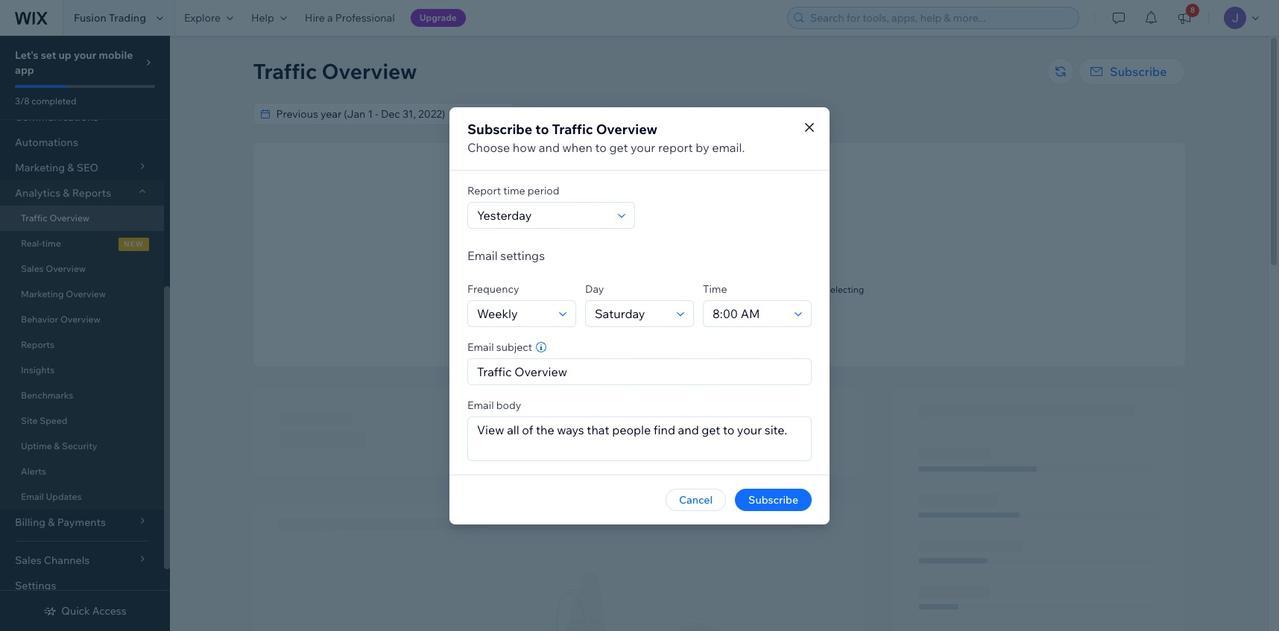 Task type: describe. For each thing, give the bounding box(es) containing it.
overview for 'behavior overview' link
[[60, 314, 101, 325]]

1
[[685, 107, 690, 121]]

let's set up your mobile app
[[15, 48, 133, 77]]

sidebar element
[[0, 0, 170, 632]]

2 horizontal spatial to
[[596, 140, 607, 155]]

by
[[696, 140, 710, 155]]

didn't
[[654, 284, 678, 295]]

uptime & security link
[[0, 434, 164, 459]]

email for email body
[[468, 399, 494, 412]]

dec
[[699, 107, 718, 121]]

time for real-
[[42, 238, 61, 249]]

your inside not enough traffic looks like your site didn't have any traffic on those dates. try selecting another time period.
[[617, 284, 635, 295]]

up
[[59, 48, 71, 62]]

sales overview
[[21, 263, 86, 274]]

real-
[[21, 238, 42, 249]]

email for email subject
[[468, 340, 494, 354]]

Email body text field
[[468, 417, 811, 461]]

analytics
[[15, 186, 61, 200]]

help
[[251, 11, 274, 25]]

trading
[[109, 11, 146, 25]]

any
[[702, 284, 717, 295]]

subject
[[497, 340, 533, 354]]

a for marketing
[[690, 321, 695, 332]]

hire a marketing expert link
[[671, 320, 768, 333]]

professional
[[335, 11, 395, 25]]

your inside subscribe to traffic overview choose how and when to get your report by email.
[[631, 140, 656, 155]]

0 vertical spatial period
[[627, 107, 659, 121]]

get
[[610, 140, 628, 155]]

marketing overview
[[21, 289, 106, 300]]

email for email settings
[[468, 248, 498, 263]]

frequency
[[468, 282, 519, 296]]

31,
[[720, 107, 734, 121]]

overview down professional
[[322, 58, 417, 84]]

to for traffic
[[536, 120, 549, 138]]

your inside "let's set up your mobile app"
[[74, 48, 96, 62]]

hire a marketing expert
[[671, 321, 768, 332]]

1 vertical spatial subscribe button
[[735, 489, 812, 511]]

8
[[1191, 5, 1196, 15]]

report time period
[[468, 184, 560, 197]]

settings
[[15, 579, 56, 593]]

traffic overview inside sidebar element
[[21, 213, 90, 224]]

reports inside analytics & reports "popup button"
[[72, 186, 111, 200]]

site
[[21, 415, 38, 427]]

let's
[[15, 48, 38, 62]]

overview for marketing overview link
[[66, 289, 106, 300]]

upgrade button
[[411, 9, 466, 27]]

choose
[[468, 140, 510, 155]]

on
[[746, 284, 757, 295]]

page skeleton image
[[253, 389, 1185, 632]]

Email subject field
[[473, 359, 807, 384]]

day
[[585, 282, 604, 296]]

and
[[539, 140, 560, 155]]

cancel
[[679, 493, 713, 507]]

0 vertical spatial subscribe button
[[1079, 58, 1185, 85]]

email updates link
[[0, 485, 164, 510]]

overview for 'traffic overview' link
[[50, 213, 90, 224]]

Search for tools, apps, help & more... field
[[806, 7, 1075, 28]]

marketing
[[21, 289, 64, 300]]

app
[[15, 63, 34, 77]]

hire for hire a professional
[[305, 11, 325, 25]]

how
[[513, 140, 536, 155]]

insights
[[21, 365, 55, 376]]

reports inside reports link
[[21, 339, 54, 351]]

have
[[680, 284, 700, 295]]

Day field
[[591, 301, 673, 326]]

uptime & security
[[21, 441, 97, 452]]

dates.
[[784, 284, 810, 295]]

analytics & reports button
[[0, 180, 164, 206]]

email settings
[[468, 248, 545, 263]]

security
[[62, 441, 97, 452]]

set
[[41, 48, 56, 62]]

marketing
[[697, 321, 739, 332]]

cancel button
[[666, 489, 726, 511]]

those
[[759, 284, 782, 295]]

reports link
[[0, 333, 164, 358]]

like
[[601, 284, 615, 295]]

looks
[[574, 284, 599, 295]]

selecting
[[826, 284, 865, 295]]

updates
[[46, 491, 82, 503]]

site
[[637, 284, 652, 295]]

uptime
[[21, 441, 52, 452]]

Report time period field
[[473, 202, 614, 228]]

2021)
[[736, 107, 762, 121]]

body
[[497, 399, 522, 412]]

analytics & reports
[[15, 186, 111, 200]]

3/8 completed
[[15, 95, 76, 107]]

quick access button
[[44, 605, 127, 618]]

overview inside subscribe to traffic overview choose how and when to get your report by email.
[[596, 120, 658, 138]]

Frequency field
[[473, 301, 555, 326]]

try
[[812, 284, 824, 295]]

real-time
[[21, 238, 61, 249]]

fusion
[[74, 11, 107, 25]]

sales overview link
[[0, 257, 164, 282]]

not
[[673, 266, 692, 280]]

site speed
[[21, 415, 67, 427]]

& for uptime
[[54, 441, 60, 452]]



Task type: locate. For each thing, give the bounding box(es) containing it.
alerts link
[[0, 459, 164, 485]]

hire down "another"
[[671, 321, 688, 332]]

Time field
[[709, 301, 791, 326]]

1 horizontal spatial subscribe button
[[1079, 58, 1185, 85]]

2 horizontal spatial time
[[711, 295, 730, 307]]

hire for hire a marketing expert
[[671, 321, 688, 332]]

email left subject at the bottom left
[[468, 340, 494, 354]]

2 horizontal spatial subscribe
[[1110, 64, 1168, 79]]

enough
[[694, 266, 732, 280]]

a inside "hire a professional" link
[[327, 11, 333, 25]]

behavior
[[21, 314, 58, 325]]

traffic up on
[[735, 266, 765, 280]]

2 horizontal spatial traffic
[[552, 120, 593, 138]]

time inside not enough traffic looks like your site didn't have any traffic on those dates. try selecting another time period.
[[711, 295, 730, 307]]

email
[[468, 248, 498, 263], [468, 340, 494, 354], [468, 399, 494, 412], [21, 491, 44, 503]]

&
[[63, 186, 70, 200], [54, 441, 60, 452]]

hire a professional
[[305, 11, 395, 25]]

8 button
[[1169, 0, 1201, 36]]

your right get
[[631, 140, 656, 155]]

traffic overview link
[[0, 206, 164, 231]]

reports
[[72, 186, 111, 200], [21, 339, 54, 351]]

subscribe to traffic overview choose how and when to get your report by email.
[[468, 120, 745, 155]]

1 vertical spatial period
[[528, 184, 560, 197]]

0 horizontal spatial period
[[528, 184, 560, 197]]

overview
[[322, 58, 417, 84], [596, 120, 658, 138], [50, 213, 90, 224], [46, 263, 86, 274], [66, 289, 106, 300], [60, 314, 101, 325]]

0 horizontal spatial traffic
[[21, 213, 47, 224]]

None field
[[272, 104, 491, 125]]

& right uptime
[[54, 441, 60, 452]]

when
[[563, 140, 593, 155]]

your right like in the left of the page
[[617, 284, 635, 295]]

email down alerts
[[21, 491, 44, 503]]

0 vertical spatial a
[[327, 11, 333, 25]]

0 vertical spatial your
[[74, 48, 96, 62]]

1 vertical spatial traffic
[[719, 284, 744, 295]]

0 vertical spatial subscribe
[[1110, 64, 1168, 79]]

behavior overview
[[21, 314, 101, 325]]

email updates
[[21, 491, 82, 503]]

insights link
[[0, 358, 164, 383]]

-
[[693, 107, 696, 121]]

subscribe inside subscribe to traffic overview choose how and when to get your report by email.
[[468, 120, 533, 138]]

1 horizontal spatial reports
[[72, 186, 111, 200]]

settings link
[[0, 574, 164, 599]]

quick access
[[61, 605, 127, 618]]

0 vertical spatial time
[[504, 184, 526, 197]]

traffic inside subscribe to traffic overview choose how and when to get your report by email.
[[552, 120, 593, 138]]

a left marketing
[[690, 321, 695, 332]]

0 vertical spatial &
[[63, 186, 70, 200]]

2 vertical spatial your
[[617, 284, 635, 295]]

1 vertical spatial reports
[[21, 339, 54, 351]]

alerts
[[21, 466, 46, 477]]

0 vertical spatial hire
[[305, 11, 325, 25]]

overview up get
[[596, 120, 658, 138]]

reports up 'traffic overview' link
[[72, 186, 111, 200]]

traffic overview down analytics & reports
[[21, 213, 90, 224]]

period.
[[732, 295, 762, 307]]

traffic
[[253, 58, 317, 84], [552, 120, 593, 138], [21, 213, 47, 224]]

time right report
[[504, 184, 526, 197]]

hire inside 'link'
[[671, 321, 688, 332]]

sales
[[21, 263, 44, 274]]

traffic down analytics at the left of the page
[[21, 213, 47, 224]]

1 vertical spatial traffic overview
[[21, 213, 90, 224]]

traffic
[[735, 266, 765, 280], [719, 284, 744, 295]]

0 horizontal spatial reports
[[21, 339, 54, 351]]

period
[[627, 107, 659, 121], [528, 184, 560, 197]]

traffic overview down hire a professional
[[253, 58, 417, 84]]

to up 'and'
[[536, 120, 549, 138]]

email up the frequency
[[468, 248, 498, 263]]

0 horizontal spatial subscribe
[[468, 120, 533, 138]]

subscribe button
[[1079, 58, 1185, 85], [735, 489, 812, 511]]

& for analytics
[[63, 186, 70, 200]]

overview down marketing overview link
[[60, 314, 101, 325]]

not enough traffic looks like your site didn't have any traffic on those dates. try selecting another time period.
[[574, 266, 865, 307]]

compared to previous period (jan 1 - dec 31, 2021)
[[519, 107, 762, 121]]

3/8
[[15, 95, 30, 107]]

email body
[[468, 399, 522, 412]]

completed
[[32, 95, 76, 107]]

email for email updates
[[21, 491, 44, 503]]

1 horizontal spatial traffic overview
[[253, 58, 417, 84]]

overview for the sales overview link
[[46, 263, 86, 274]]

0 horizontal spatial time
[[42, 238, 61, 249]]

new
[[124, 239, 144, 249]]

period left the (jan on the right
[[627, 107, 659, 121]]

speed
[[40, 415, 67, 427]]

time
[[504, 184, 526, 197], [42, 238, 61, 249], [711, 295, 730, 307]]

settings
[[501, 248, 545, 263]]

2 vertical spatial traffic
[[21, 213, 47, 224]]

overview up marketing overview
[[46, 263, 86, 274]]

another
[[677, 295, 709, 307]]

previous
[[583, 107, 625, 121]]

time for report
[[504, 184, 526, 197]]

1 horizontal spatial a
[[690, 321, 695, 332]]

& right analytics at the left of the page
[[63, 186, 70, 200]]

quick
[[61, 605, 90, 618]]

subscribe
[[1110, 64, 1168, 79], [468, 120, 533, 138], [749, 493, 799, 507]]

expert
[[741, 321, 768, 332]]

& inside "popup button"
[[63, 186, 70, 200]]

1 vertical spatial &
[[54, 441, 60, 452]]

fusion trading
[[74, 11, 146, 25]]

1 horizontal spatial hire
[[671, 321, 688, 332]]

0 vertical spatial traffic
[[735, 266, 765, 280]]

traffic left on
[[719, 284, 744, 295]]

benchmarks
[[21, 390, 73, 401]]

help button
[[242, 0, 296, 36]]

to left previous
[[571, 107, 581, 121]]

explore
[[184, 11, 221, 25]]

1 vertical spatial a
[[690, 321, 695, 332]]

time up sales overview on the left top of the page
[[42, 238, 61, 249]]

1 horizontal spatial period
[[627, 107, 659, 121]]

a left professional
[[327, 11, 333, 25]]

0 vertical spatial traffic
[[253, 58, 317, 84]]

hire right help button on the top left of the page
[[305, 11, 325, 25]]

period up 'report time period' field
[[528, 184, 560, 197]]

benchmarks link
[[0, 383, 164, 409]]

a for professional
[[327, 11, 333, 25]]

1 vertical spatial traffic
[[552, 120, 593, 138]]

1 horizontal spatial &
[[63, 186, 70, 200]]

marketing overview link
[[0, 282, 164, 307]]

to
[[571, 107, 581, 121], [536, 120, 549, 138], [596, 140, 607, 155]]

mobile
[[99, 48, 133, 62]]

behavior overview link
[[0, 307, 164, 333]]

to left get
[[596, 140, 607, 155]]

0 vertical spatial traffic overview
[[253, 58, 417, 84]]

overview down the sales overview link
[[66, 289, 106, 300]]

traffic inside 'traffic overview' link
[[21, 213, 47, 224]]

report
[[468, 184, 501, 197]]

automations link
[[0, 130, 164, 155]]

time inside sidebar element
[[42, 238, 61, 249]]

1 horizontal spatial subscribe
[[749, 493, 799, 507]]

1 vertical spatial time
[[42, 238, 61, 249]]

(jan
[[661, 107, 683, 121]]

upgrade
[[420, 12, 457, 23]]

compared
[[519, 107, 568, 121]]

traffic down help button on the top left of the page
[[253, 58, 317, 84]]

email inside sidebar element
[[21, 491, 44, 503]]

0 horizontal spatial &
[[54, 441, 60, 452]]

1 vertical spatial subscribe
[[468, 120, 533, 138]]

time
[[703, 282, 728, 296]]

time up hire a marketing expert 'link' on the right of the page
[[711, 295, 730, 307]]

2 vertical spatial subscribe
[[749, 493, 799, 507]]

1 horizontal spatial traffic
[[253, 58, 317, 84]]

email left body
[[468, 399, 494, 412]]

traffic up when
[[552, 120, 593, 138]]

your right up
[[74, 48, 96, 62]]

a inside hire a marketing expert 'link'
[[690, 321, 695, 332]]

hire
[[305, 11, 325, 25], [671, 321, 688, 332]]

1 vertical spatial hire
[[671, 321, 688, 332]]

1 vertical spatial your
[[631, 140, 656, 155]]

0 horizontal spatial traffic overview
[[21, 213, 90, 224]]

reports up insights
[[21, 339, 54, 351]]

to for previous
[[571, 107, 581, 121]]

access
[[92, 605, 127, 618]]

0 horizontal spatial hire
[[305, 11, 325, 25]]

report
[[659, 140, 693, 155]]

0 horizontal spatial a
[[327, 11, 333, 25]]

1 horizontal spatial time
[[504, 184, 526, 197]]

site speed link
[[0, 409, 164, 434]]

0 horizontal spatial to
[[536, 120, 549, 138]]

1 horizontal spatial to
[[571, 107, 581, 121]]

automations
[[15, 136, 78, 149]]

overview down analytics & reports
[[50, 213, 90, 224]]

0 horizontal spatial subscribe button
[[735, 489, 812, 511]]

2 vertical spatial time
[[711, 295, 730, 307]]

email.
[[712, 140, 745, 155]]

email subject
[[468, 340, 533, 354]]

0 vertical spatial reports
[[72, 186, 111, 200]]



Task type: vqa. For each thing, say whether or not it's contained in the screenshot.
bottommost the 'answer.'
no



